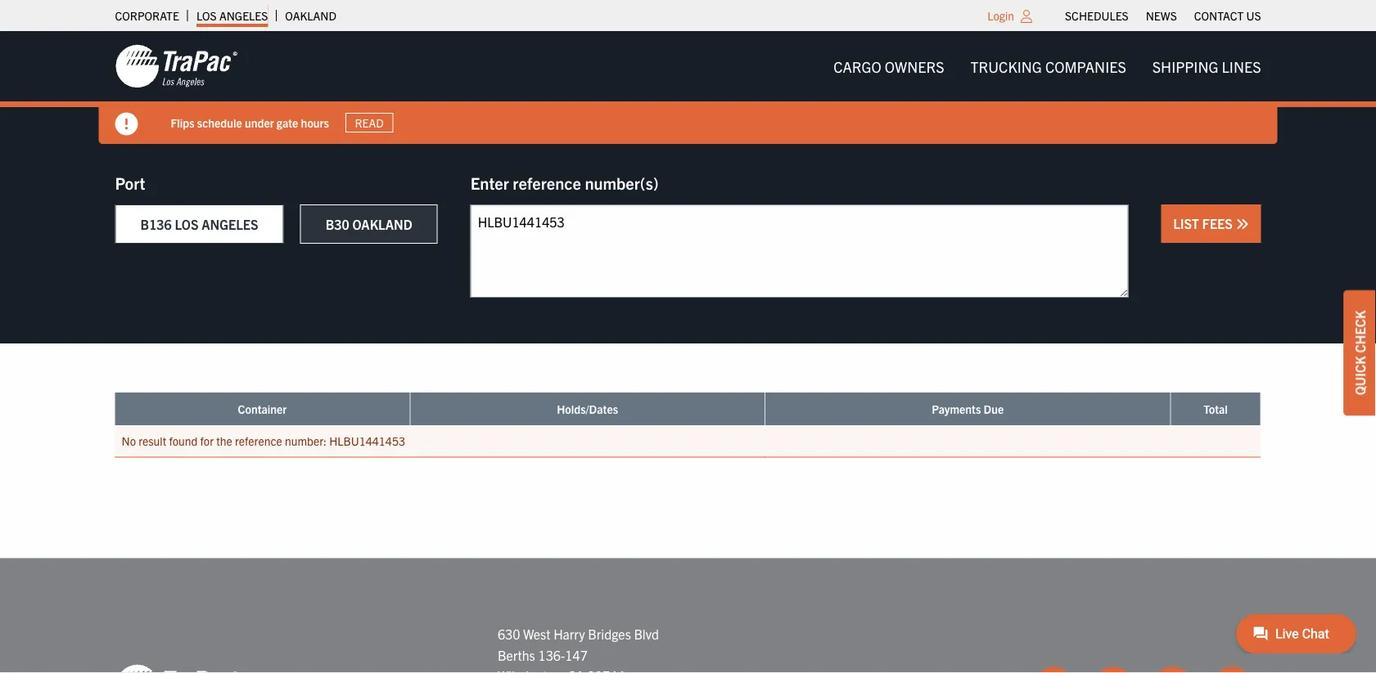 Task type: locate. For each thing, give the bounding box(es) containing it.
login
[[988, 8, 1015, 23]]

reference right enter
[[513, 172, 581, 193]]

0 horizontal spatial solid image
[[115, 113, 138, 136]]

0 vertical spatial oakland
[[285, 8, 337, 23]]

bridges
[[588, 626, 631, 643]]

banner
[[0, 31, 1376, 144]]

west
[[523, 626, 551, 643]]

schedules link
[[1065, 4, 1129, 27]]

lines
[[1222, 57, 1261, 75]]

menu bar containing cargo owners
[[821, 50, 1274, 83]]

1 vertical spatial los angeles image
[[115, 664, 238, 674]]

companies
[[1046, 57, 1127, 75]]

0 vertical spatial reference
[[513, 172, 581, 193]]

check
[[1352, 311, 1368, 353]]

0 horizontal spatial oakland
[[285, 8, 337, 23]]

solid image right fees
[[1236, 218, 1249, 231]]

angeles
[[219, 8, 268, 23], [202, 216, 258, 233]]

0 vertical spatial los
[[196, 8, 217, 23]]

footer
[[0, 559, 1376, 674]]

los
[[196, 8, 217, 23], [175, 216, 199, 233]]

oakland
[[285, 8, 337, 23], [352, 216, 412, 233]]

b136 los angeles
[[140, 216, 258, 233]]

1 vertical spatial menu bar
[[821, 50, 1274, 83]]

angeles left oakland link
[[219, 8, 268, 23]]

1 horizontal spatial solid image
[[1236, 218, 1249, 231]]

quick
[[1352, 356, 1368, 396]]

solid image
[[115, 113, 138, 136], [1236, 218, 1249, 231]]

list
[[1174, 215, 1199, 232]]

contact us
[[1194, 8, 1261, 23]]

angeles right b136
[[202, 216, 258, 233]]

menu bar down light image
[[821, 50, 1274, 83]]

reference
[[513, 172, 581, 193], [235, 434, 282, 449]]

los angeles image
[[115, 43, 238, 89], [115, 664, 238, 674]]

schedules
[[1065, 8, 1129, 23]]

2 los angeles image from the top
[[115, 664, 238, 674]]

1 los angeles image from the top
[[115, 43, 238, 89]]

menu bar
[[1057, 4, 1270, 27], [821, 50, 1274, 83]]

us
[[1247, 8, 1261, 23]]

136-
[[538, 647, 565, 664]]

menu bar up shipping
[[1057, 4, 1270, 27]]

cargo owners
[[834, 57, 945, 75]]

container
[[238, 402, 287, 417]]

1 vertical spatial reference
[[235, 434, 282, 449]]

1 vertical spatial angeles
[[202, 216, 258, 233]]

b30
[[326, 216, 349, 233]]

menu bar containing schedules
[[1057, 4, 1270, 27]]

menu bar inside banner
[[821, 50, 1274, 83]]

0 vertical spatial los angeles image
[[115, 43, 238, 89]]

for
[[200, 434, 214, 449]]

total
[[1204, 402, 1228, 417]]

1 horizontal spatial reference
[[513, 172, 581, 193]]

schedule
[[197, 115, 242, 130]]

number(s)
[[585, 172, 659, 193]]

los right corporate
[[196, 8, 217, 23]]

solid image left "flips"
[[115, 113, 138, 136]]

1 vertical spatial los
[[175, 216, 199, 233]]

result
[[139, 434, 166, 449]]

shipping lines
[[1153, 57, 1261, 75]]

los angeles
[[196, 8, 268, 23]]

los right b136
[[175, 216, 199, 233]]

found
[[169, 434, 198, 449]]

enter
[[471, 172, 509, 193]]

hours
[[301, 115, 329, 130]]

0 vertical spatial solid image
[[115, 113, 138, 136]]

contact
[[1194, 8, 1244, 23]]

1 horizontal spatial oakland
[[352, 216, 412, 233]]

0 vertical spatial menu bar
[[1057, 4, 1270, 27]]

1 vertical spatial solid image
[[1236, 218, 1249, 231]]

oakland right los angeles link
[[285, 8, 337, 23]]

0 horizontal spatial reference
[[235, 434, 282, 449]]

read link
[[345, 113, 393, 133]]

reference down container
[[235, 434, 282, 449]]

0 vertical spatial angeles
[[219, 8, 268, 23]]

630 west harry bridges blvd berths 136-147
[[498, 626, 659, 664]]

oakland right b30
[[352, 216, 412, 233]]



Task type: describe. For each thing, give the bounding box(es) containing it.
list fees button
[[1161, 205, 1261, 243]]

due
[[984, 402, 1004, 417]]

list fees
[[1174, 215, 1236, 232]]

news
[[1146, 8, 1177, 23]]

under
[[245, 115, 274, 130]]

los angeles image inside banner
[[115, 43, 238, 89]]

blvd
[[634, 626, 659, 643]]

corporate link
[[115, 4, 179, 27]]

trucking companies
[[971, 57, 1127, 75]]

light image
[[1021, 10, 1033, 23]]

cargo
[[834, 57, 882, 75]]

enter reference number(s)
[[471, 172, 659, 193]]

contact us link
[[1194, 4, 1261, 27]]

the
[[216, 434, 232, 449]]

solid image inside list fees button
[[1236, 218, 1249, 231]]

hlbu1441453
[[329, 434, 405, 449]]

port
[[115, 172, 145, 193]]

Enter reference number(s) text field
[[471, 205, 1129, 298]]

trucking
[[971, 57, 1042, 75]]

630
[[498, 626, 520, 643]]

cargo owners link
[[821, 50, 958, 83]]

payments due
[[932, 402, 1004, 417]]

payments
[[932, 402, 981, 417]]

gate
[[277, 115, 298, 130]]

berths
[[498, 647, 535, 664]]

los angeles link
[[196, 4, 268, 27]]

banner containing cargo owners
[[0, 31, 1376, 144]]

1 vertical spatial oakland
[[352, 216, 412, 233]]

holds/dates
[[557, 402, 618, 417]]

harry
[[554, 626, 585, 643]]

b30 oakland
[[326, 216, 412, 233]]

no result found for the reference number: hlbu1441453
[[122, 434, 405, 449]]

solid image inside banner
[[115, 113, 138, 136]]

footer containing 630 west harry bridges blvd
[[0, 559, 1376, 674]]

quick check link
[[1344, 290, 1376, 416]]

flips
[[171, 115, 195, 130]]

oakland link
[[285, 4, 337, 27]]

b136
[[140, 216, 172, 233]]

shipping lines link
[[1140, 50, 1274, 83]]

shipping
[[1153, 57, 1219, 75]]

number:
[[285, 434, 327, 449]]

news link
[[1146, 4, 1177, 27]]

fees
[[1202, 215, 1233, 232]]

trucking companies link
[[958, 50, 1140, 83]]

owners
[[885, 57, 945, 75]]

flips schedule under gate hours
[[171, 115, 329, 130]]

login link
[[988, 8, 1015, 23]]

read
[[355, 115, 384, 130]]

no
[[122, 434, 136, 449]]

quick check
[[1352, 311, 1368, 396]]

147
[[565, 647, 588, 664]]

corporate
[[115, 8, 179, 23]]



Task type: vqa. For each thing, say whether or not it's contained in the screenshot.
lfd
no



